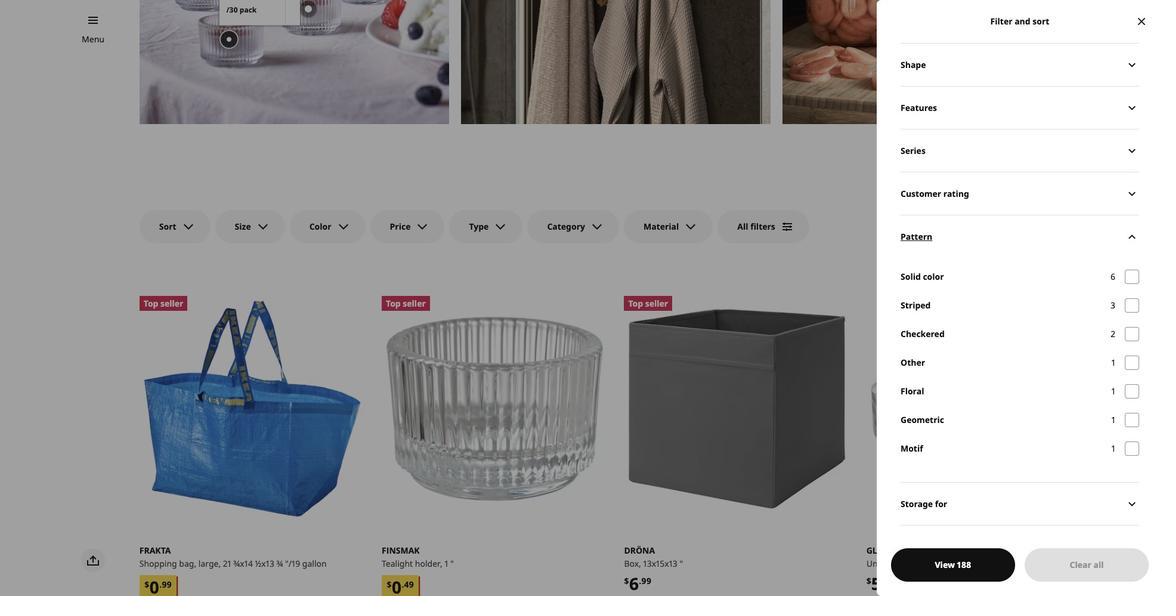 Task type: vqa. For each thing, say whether or not it's contained in the screenshot.
cut
no



Task type: describe. For each thing, give the bounding box(es) containing it.
1 for motif
[[1112, 443, 1116, 454]]

/30 pack
[[227, 5, 257, 15]]

filter and sort
[[991, 16, 1050, 27]]

sort button
[[139, 210, 210, 243]]

color
[[309, 221, 331, 232]]

shape
[[901, 59, 926, 70]]

color
[[923, 271, 944, 282]]

"/19
[[285, 558, 300, 569]]

$ left . 49
[[387, 579, 392, 590]]

material
[[644, 221, 679, 232]]

glimma unscented tealights $ 5 99 /100 pack
[[867, 545, 945, 595]]

storage
[[901, 498, 933, 509]]

unscented
[[867, 558, 909, 569]]

¾x14
[[234, 558, 253, 569]]

series
[[901, 145, 926, 156]]

tealights
[[911, 558, 945, 569]]

. inside dröna box, 13x15x13 " $ 6 . 99
[[639, 575, 642, 587]]

view 188
[[935, 559, 972, 570]]

type
[[469, 221, 489, 232]]

" inside dröna box, 13x15x13 " $ 6 . 99
[[680, 558, 683, 569]]

category button
[[528, 210, 619, 243]]

finsmak tealight holder, clear glass, 1 " image
[[382, 296, 608, 522]]

3 top from the left
[[629, 297, 643, 309]]

filter
[[991, 16, 1013, 27]]

customer rating button
[[901, 172, 1140, 215]]

188
[[957, 559, 972, 570]]

price button
[[370, 210, 445, 243]]

. for finsmak tealight holder, 1 "
[[402, 579, 404, 590]]

/30 pack link
[[219, 0, 300, 25]]

filters
[[751, 221, 776, 232]]

and
[[1015, 16, 1031, 27]]

1 for geometric
[[1112, 414, 1116, 425]]

geometric
[[901, 414, 945, 425]]

pack inside glimma unscented tealights $ 5 99 /100 pack
[[914, 581, 933, 593]]

holder,
[[415, 558, 443, 569]]

dröna box, 13x15x13 " $ 6 . 99
[[624, 545, 683, 595]]

view 188 button
[[891, 548, 1016, 582]]

pattern button
[[901, 215, 1140, 258]]

all filters
[[738, 221, 776, 232]]

for
[[935, 498, 948, 509]]

view
[[935, 559, 955, 570]]

frakta
[[139, 545, 171, 556]]

3 top seller from the left
[[629, 297, 668, 309]]

finsmak
[[382, 545, 420, 556]]

customer rating
[[901, 188, 969, 199]]

tealight
[[382, 558, 413, 569]]

top seller link for finsmak tealight holder, 1 "
[[382, 296, 608, 522]]

glimma unscented tealights image
[[867, 296, 1093, 522]]

dröna box, dark gray, 13x15x13 " image
[[624, 296, 850, 522]]

clear all
[[1070, 559, 1104, 570]]

checkered
[[901, 328, 945, 340]]

material button
[[624, 210, 713, 243]]

/30
[[227, 5, 238, 15]]

3 seller from the left
[[645, 297, 668, 309]]

3 top seller link from the left
[[624, 296, 850, 522]]

glimma
[[867, 545, 902, 556]]

0 horizontal spatial pack
[[240, 5, 257, 15]]

striped
[[901, 300, 931, 311]]

menu
[[82, 33, 104, 45]]

1 for other
[[1112, 357, 1116, 368]]

6 inside dröna box, 13x15x13 " $ 6 . 99
[[629, 572, 639, 595]]

shopping
[[139, 558, 177, 569]]

6 inside document
[[1111, 271, 1116, 282]]

" inside finsmak tealight holder, 1 "
[[451, 558, 454, 569]]

size
[[235, 221, 251, 232]]



Task type: locate. For each thing, give the bounding box(es) containing it.
99 inside glimma unscented tealights $ 5 99 /100 pack
[[884, 575, 894, 587]]

2 horizontal spatial top
[[629, 297, 643, 309]]

series button
[[901, 129, 1140, 172]]

seller for frakta
[[161, 297, 183, 309]]

price
[[390, 221, 411, 232]]

1 horizontal spatial top seller link
[[382, 296, 608, 522]]

. 99
[[159, 579, 172, 590]]

2
[[1111, 328, 1116, 340]]

category
[[547, 221, 585, 232]]

0 horizontal spatial "
[[451, 558, 454, 569]]

"
[[451, 558, 454, 569], [680, 558, 683, 569]]

6 down box,
[[629, 572, 639, 595]]

1 seller from the left
[[161, 297, 183, 309]]

pack right /30
[[240, 5, 257, 15]]

all
[[738, 221, 749, 232]]

solid color
[[901, 271, 944, 282]]

" right 13x15x13
[[680, 558, 683, 569]]

2 " from the left
[[680, 558, 683, 569]]

1 horizontal spatial 6
[[1111, 271, 1116, 282]]

seller
[[161, 297, 183, 309], [403, 297, 426, 309], [645, 297, 668, 309]]

bag,
[[179, 558, 196, 569]]

5
[[872, 572, 881, 595]]

document
[[877, 43, 1164, 568]]

13x15x13
[[643, 558, 678, 569]]

.
[[639, 575, 642, 587], [159, 579, 162, 590], [402, 579, 404, 590]]

box,
[[624, 558, 641, 569]]

6
[[1111, 271, 1116, 282], [629, 572, 639, 595]]

menu button
[[82, 33, 104, 46]]

dröna
[[624, 545, 655, 556]]

dialog
[[877, 0, 1164, 596]]

storage for button
[[901, 482, 1140, 525]]

floral
[[901, 385, 925, 397]]

1 for floral
[[1112, 385, 1116, 397]]

2 top seller from the left
[[386, 297, 426, 309]]

size button
[[215, 210, 285, 243]]

99 right 5
[[884, 575, 894, 587]]

" right 'holder,'
[[451, 558, 454, 569]]

1 inside finsmak tealight holder, 1 "
[[445, 558, 448, 569]]

top for finsmak tealight holder, 1 "
[[386, 297, 401, 309]]

99
[[642, 575, 652, 587], [884, 575, 894, 587], [162, 579, 172, 590]]

motif
[[901, 443, 923, 454]]

top seller
[[144, 297, 183, 309], [386, 297, 426, 309], [629, 297, 668, 309]]

0 horizontal spatial seller
[[161, 297, 183, 309]]

top for frakta shopping bag, large, 21 ¾x14 ½x13 ¾ "/19 gallon
[[144, 297, 158, 309]]

top seller for frakta
[[144, 297, 183, 309]]

top seller for finsmak
[[386, 297, 426, 309]]

21
[[223, 558, 231, 569]]

pack
[[240, 5, 257, 15], [914, 581, 933, 593]]

1 horizontal spatial top seller
[[386, 297, 426, 309]]

$ inside glimma unscented tealights $ 5 99 /100 pack
[[867, 575, 872, 587]]

storage for
[[901, 498, 948, 509]]

. 49
[[402, 579, 414, 590]]

0 horizontal spatial top
[[144, 297, 158, 309]]

1 top seller link from the left
[[139, 296, 365, 522]]

6 up 3
[[1111, 271, 1116, 282]]

0 horizontal spatial top seller
[[144, 297, 183, 309]]

top seller link for frakta shopping bag, large, 21 ¾x14 ½x13 ¾ "/19 gallon
[[139, 296, 365, 522]]

shape button
[[901, 43, 1140, 86]]

gallon
[[302, 558, 327, 569]]

. down shopping
[[159, 579, 162, 590]]

1 horizontal spatial seller
[[403, 297, 426, 309]]

$ down unscented
[[867, 575, 872, 587]]

. down box,
[[639, 575, 642, 587]]

features
[[901, 102, 937, 113]]

¾
[[277, 558, 283, 569]]

2 top seller link from the left
[[382, 296, 608, 522]]

$ left . 99
[[144, 579, 149, 590]]

2 horizontal spatial seller
[[645, 297, 668, 309]]

all
[[1094, 559, 1104, 570]]

1 horizontal spatial pack
[[914, 581, 933, 593]]

2 horizontal spatial .
[[639, 575, 642, 587]]

finsmak tealight holder, 1 "
[[382, 545, 454, 569]]

1 horizontal spatial "
[[680, 558, 683, 569]]

99 down shopping
[[162, 579, 172, 590]]

customer
[[901, 188, 942, 199]]

3
[[1111, 300, 1116, 311]]

99 inside dröna box, 13x15x13 " $ 6 . 99
[[642, 575, 652, 587]]

top
[[144, 297, 158, 309], [386, 297, 401, 309], [629, 297, 643, 309]]

dialog containing filter and sort
[[877, 0, 1164, 596]]

2 horizontal spatial top seller
[[629, 297, 668, 309]]

$
[[624, 575, 629, 587], [867, 575, 872, 587], [144, 579, 149, 590], [387, 579, 392, 590]]

/100
[[894, 581, 911, 593]]

large,
[[199, 558, 221, 569]]

. down tealight
[[402, 579, 404, 590]]

0 horizontal spatial .
[[159, 579, 162, 590]]

1 horizontal spatial top
[[386, 297, 401, 309]]

49
[[404, 579, 414, 590]]

solid
[[901, 271, 921, 282]]

2 horizontal spatial top seller link
[[624, 296, 850, 522]]

pattern
[[901, 231, 933, 242]]

type button
[[450, 210, 523, 243]]

1 " from the left
[[451, 558, 454, 569]]

0 vertical spatial pack
[[240, 5, 257, 15]]

other
[[901, 357, 925, 368]]

sort
[[159, 221, 176, 232]]

color button
[[290, 210, 365, 243]]

0 horizontal spatial top seller link
[[139, 296, 365, 522]]

frakta shopping bag, large, blue, 21 ¾x14 ½x13 ¾ "/19 gallon image
[[139, 296, 365, 522]]

1 horizontal spatial .
[[402, 579, 404, 590]]

frakta shopping bag, large, 21 ¾x14 ½x13 ¾ "/19 gallon
[[139, 545, 327, 569]]

rotate 180 image
[[1125, 229, 1140, 244]]

top seller link
[[139, 296, 365, 522], [382, 296, 608, 522], [624, 296, 850, 522]]

1 vertical spatial pack
[[914, 581, 933, 593]]

1
[[1112, 357, 1116, 368], [1112, 385, 1116, 397], [1112, 414, 1116, 425], [1112, 443, 1116, 454], [445, 558, 448, 569]]

features button
[[901, 86, 1140, 129]]

$ down box,
[[624, 575, 629, 587]]

all filters button
[[718, 210, 810, 243]]

1 horizontal spatial 99
[[642, 575, 652, 587]]

99 down 13x15x13
[[642, 575, 652, 587]]

1 top from the left
[[144, 297, 158, 309]]

2 seller from the left
[[403, 297, 426, 309]]

sort
[[1033, 16, 1050, 27]]

0 horizontal spatial 99
[[162, 579, 172, 590]]

2 horizontal spatial 99
[[884, 575, 894, 587]]

½x13
[[255, 558, 274, 569]]

document containing shape
[[877, 43, 1164, 568]]

1 top seller from the left
[[144, 297, 183, 309]]

1 vertical spatial 6
[[629, 572, 639, 595]]

clear all button
[[1025, 548, 1149, 582]]

$ inside dröna box, 13x15x13 " $ 6 . 99
[[624, 575, 629, 587]]

seller for finsmak
[[403, 297, 426, 309]]

clear
[[1070, 559, 1092, 570]]

0 vertical spatial 6
[[1111, 271, 1116, 282]]

0 horizontal spatial 6
[[629, 572, 639, 595]]

. for frakta shopping bag, large, 21 ¾x14 ½x13 ¾ "/19 gallon
[[159, 579, 162, 590]]

2 top from the left
[[386, 297, 401, 309]]

rating
[[944, 188, 969, 199]]

pack right /100 in the bottom right of the page
[[914, 581, 933, 593]]



